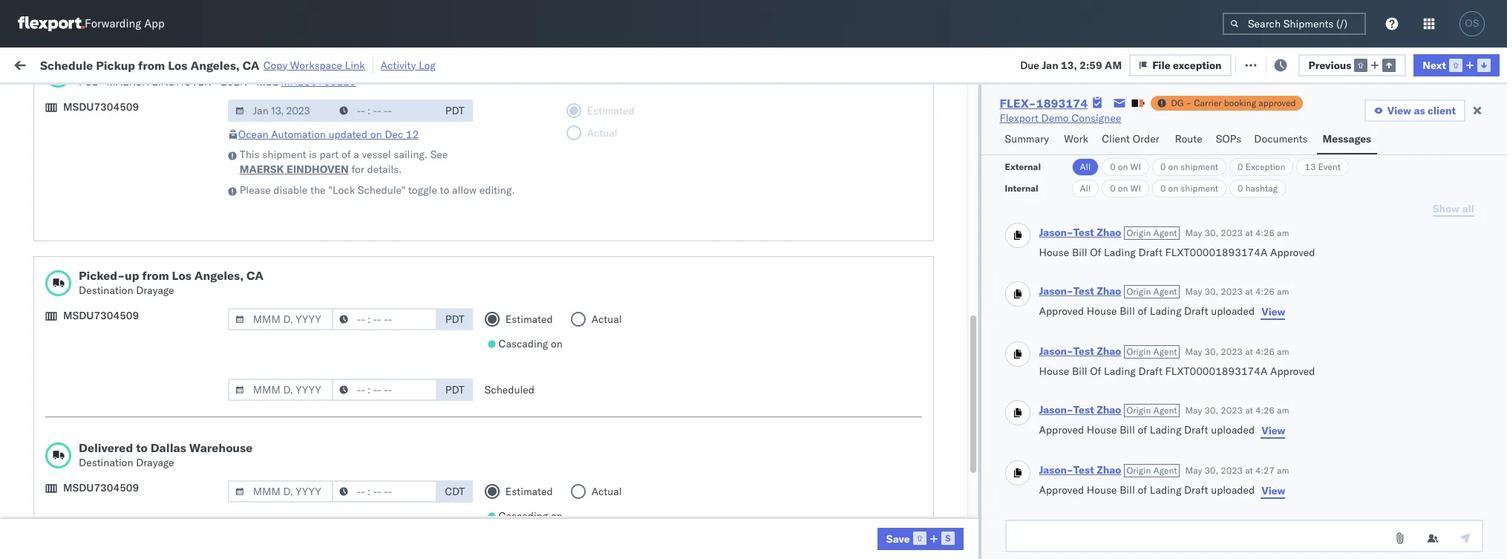 Task type: vqa. For each thing, say whether or not it's contained in the screenshot.
2nd Actual from the top
yes



Task type: locate. For each thing, give the bounding box(es) containing it.
2 vertical spatial 23,
[[360, 409, 376, 422]]

confirm for confirm pickup from los angeles, ca
[[34, 310, 72, 323]]

0 horizontal spatial file
[[1153, 58, 1171, 72]]

2 vertical spatial mmm d, yyyy text field
[[228, 480, 333, 503]]

0 vertical spatial -- : -- -- text field
[[332, 100, 437, 122]]

flexport demo consignee link
[[1000, 111, 1122, 125]]

0 vertical spatial for
[[143, 92, 155, 103]]

1 : from the left
[[107, 92, 110, 103]]

1 vertical spatial flex-2130384
[[912, 539, 989, 553]]

from right the up
[[142, 268, 169, 283]]

of
[[342, 148, 351, 161], [1138, 304, 1147, 318], [1138, 423, 1147, 436], [1138, 483, 1147, 496]]

los down schedule pickup from rotterdam, netherlands button
[[140, 441, 157, 454]]

from up upload customs clearance documents button
[[116, 179, 137, 193]]

schedule pickup from los angeles, ca button down schedule pickup from rotterdam, netherlands button
[[34, 440, 217, 456]]

flex-2130384 up save button
[[912, 507, 989, 520]]

2 may from the top
[[1186, 286, 1203, 297]]

0 vertical spatial upload
[[34, 212, 68, 225]]

clearance inside button
[[115, 212, 163, 225]]

3 ceau7522281, from the top
[[1021, 180, 1098, 193]]

jan left 13,
[[1042, 58, 1059, 72]]

drayage inside picked-up from los angeles, ca destination drayage
[[136, 284, 174, 297]]

external
[[1005, 161, 1041, 172]]

ca for fourth schedule pickup from los angeles, ca button from the top of the page
[[203, 441, 217, 454]]

0 vertical spatial uploaded
[[1211, 304, 1255, 318]]

0 vertical spatial 2:59 am edt, nov 5, 2022
[[266, 115, 396, 128]]

flexport. image
[[18, 16, 85, 31]]

appointment down delivered to dallas warehouse destination drayage
[[122, 506, 183, 519]]

file exception up approved
[[1253, 58, 1323, 71]]

los down upload customs clearance documents button
[[140, 245, 157, 258]]

1 vertical spatial clearance
[[115, 473, 163, 487]]

edt, for 1st schedule pickup from los angeles, ca link from the top
[[310, 115, 333, 128]]

0 vertical spatial documents
[[1254, 132, 1308, 146]]

delivery down workitem button
[[81, 147, 119, 160]]

omkar savant down messages
[[1337, 147, 1403, 161]]

1 vertical spatial of
[[1090, 365, 1102, 378]]

2 hlxu6269489, from the top
[[1100, 147, 1176, 160]]

12
[[406, 128, 419, 141]]

2 zimu3048342 from the top
[[1129, 539, 1200, 553]]

lhuu7894563, for schedule delivery appointment
[[1021, 278, 1098, 291]]

mmm d, yyyy text field for picked-up from los angeles, ca
[[228, 308, 333, 330]]

0 vertical spatial 5,
[[358, 115, 367, 128]]

4 schedule pickup from los angeles, ca from the top
[[34, 441, 217, 454]]

-- : -- -- text field
[[332, 100, 437, 122], [332, 379, 437, 401], [332, 480, 437, 503]]

5 jason-test zhao button from the top
[[1039, 463, 1122, 476]]

4 appointment from the top
[[122, 506, 183, 519]]

numbers inside "container numbers"
[[1021, 127, 1058, 138]]

4 am from the top
[[1277, 404, 1290, 416]]

1 4:26 from the top
[[1256, 228, 1275, 239]]

omkar for schedule delivery appointment
[[1337, 147, 1368, 161]]

2 vertical spatial maeu9408431
[[1129, 474, 1204, 488]]

nov for 2nd schedule pickup from los angeles, ca link from the top of the page
[[336, 180, 355, 193]]

0 vertical spatial approved house bill of lading draft uploaded view
[[1039, 304, 1286, 319]]

0 vertical spatial clearance
[[115, 212, 163, 225]]

lhuu7894563,
[[1021, 245, 1098, 258], [1021, 278, 1098, 291], [1021, 310, 1098, 324], [1021, 343, 1098, 356]]

los inside picked-up from los angeles, ca destination drayage
[[172, 268, 191, 283]]

copy
[[263, 58, 288, 72]]

0 horizontal spatial eindhoven
[[152, 75, 212, 88]]

upload
[[34, 212, 68, 225], [34, 473, 68, 487]]

bosch ocean test for 7:00 pm est, dec 23, 2022
[[614, 311, 699, 324]]

0 vertical spatial flex-2130387
[[912, 376, 989, 389]]

of for first jason-test zhao button from the top
[[1090, 246, 1102, 259]]

work down flexport demo consignee
[[1064, 132, 1089, 146]]

drayage down dallas
[[136, 456, 174, 469]]

event
[[1318, 161, 1341, 172]]

2:59 am edt, nov 5, 2022 down snoozed
[[266, 115, 396, 128]]

jason- for 4th jason-test zhao button from the top
[[1039, 403, 1074, 416]]

flex-1893174
[[1000, 96, 1088, 111]]

1 lagerfeld from the top
[[871, 409, 916, 422]]

pickup for confirm pickup from los angeles, ca button
[[75, 310, 107, 323]]

2 vertical spatial flex-2130387
[[912, 474, 989, 488]]

2 appointment from the top
[[122, 277, 183, 291]]

MMM D, YYYY text field
[[228, 100, 333, 122]]

am for 4th jason-test zhao button from the top
[[1277, 404, 1290, 416]]

view inside "button"
[[1388, 104, 1412, 117]]

0 horizontal spatial to
[[136, 440, 148, 455]]

: left ready
[[107, 92, 110, 103]]

at
[[296, 58, 305, 71], [1245, 228, 1253, 239], [1245, 286, 1253, 297], [1245, 346, 1253, 357], [1245, 404, 1253, 416], [1245, 465, 1253, 476]]

mmm d, yyyy text field for delivered to dallas warehouse
[[228, 480, 333, 503]]

2 upload customs clearance documents link from the top
[[34, 473, 219, 488]]

1 vertical spatial 2130384
[[944, 539, 989, 553]]

3 approved house bill of lading draft uploaded view from the top
[[1039, 483, 1286, 497]]

4 zhao from the top
[[1097, 403, 1122, 416]]

maersk down this
[[240, 163, 284, 176]]

pdt left scheduled
[[445, 383, 465, 397]]

2 upload customs clearance documents from the top
[[34, 473, 219, 487]]

abcdefg78456546 for confirm pickup from los angeles, ca
[[1129, 311, 1229, 324]]

of
[[1090, 246, 1102, 259], [1090, 365, 1102, 378]]

0 horizontal spatial numbers
[[1021, 127, 1058, 138]]

1 vertical spatial cascading on
[[499, 509, 563, 523]]

abcdefg78456546 for schedule delivery appointment
[[1129, 278, 1229, 291]]

1 ocean fcl from the top
[[506, 180, 558, 193]]

documents up picked-up from los angeles, ca destination drayage
[[165, 212, 219, 225]]

jason- for second jason-test zhao button from the top
[[1039, 284, 1074, 298]]

numbers inside mbl/mawb numbers button
[[1183, 121, 1220, 132]]

0 vertical spatial integration
[[722, 409, 774, 422]]

1 view button from the top
[[1261, 304, 1286, 319]]

all button for internal
[[1072, 180, 1099, 198]]

pickup down schedule pickup from rotterdam, netherlands
[[81, 441, 113, 454]]

None text field
[[1005, 520, 1484, 552]]

2 ceau7522281, from the top
[[1021, 147, 1098, 160]]

2 vertical spatial lagerfeld
[[871, 539, 916, 553]]

23, down 14,
[[356, 311, 372, 324]]

1 vertical spatial upload customs clearance documents link
[[34, 473, 219, 488]]

1 upload from the top
[[34, 212, 68, 225]]

numbers for mbl/mawb numbers
[[1183, 121, 1220, 132]]

2 mmm d, yyyy text field from the top
[[228, 379, 333, 401]]

1 savant from the top
[[1371, 115, 1403, 128]]

2 gvcu5265864 from the top
[[1021, 408, 1094, 422]]

from down schedule pickup from rotterdam, netherlands button
[[116, 441, 137, 454]]

vessel
[[362, 148, 391, 161]]

omkar savant for schedule delivery appointment
[[1337, 147, 1403, 161]]

from down the up
[[110, 310, 131, 323]]

2022 for 3rd schedule pickup from los angeles, ca link from the top
[[376, 245, 402, 259]]

0 vertical spatial flex-2130384
[[912, 507, 989, 520]]

destination inside delivered to dallas warehouse destination drayage
[[79, 456, 133, 469]]

1 horizontal spatial maersk
[[240, 163, 284, 176]]

clearance down delivered to dallas warehouse destination drayage
[[115, 473, 163, 487]]

nov down updated
[[336, 147, 355, 161]]

from inside picked-up from los angeles, ca destination drayage
[[142, 268, 169, 283]]

approved
[[1271, 246, 1316, 259], [1039, 304, 1084, 318], [1271, 365, 1316, 378], [1039, 423, 1084, 436], [1039, 483, 1084, 496]]

for down a
[[352, 163, 365, 176]]

from for 3rd schedule pickup from los angeles, ca link from the top
[[116, 245, 137, 258]]

booking
[[1224, 97, 1257, 108]]

0 vertical spatial upload customs clearance documents
[[34, 212, 219, 225]]

1 horizontal spatial work
[[1064, 132, 1089, 146]]

jan
[[1042, 58, 1059, 72], [341, 376, 357, 389], [341, 409, 357, 422], [341, 474, 357, 488], [334, 507, 351, 520]]

msdu7304509 down picked-
[[63, 309, 139, 322]]

nov down this shipment is part of a vessel sailing. see maersk eindhoven for details.
[[336, 180, 355, 193]]

agent for second jason-test zhao button from the top
[[1154, 286, 1177, 297]]

3 -- : -- -- text field from the top
[[332, 480, 437, 503]]

11:30 pm est, jan 23, 2023 for schedule delivery appointment
[[266, 376, 404, 389]]

1 vertical spatial view button
[[1261, 423, 1286, 438]]

flxt00001893174a for first jason-test zhao button from the top
[[1165, 246, 1268, 259]]

schedule pickup from los angeles, ca up upload customs clearance documents button
[[34, 179, 217, 193]]

maeu9408431
[[1129, 376, 1204, 389], [1129, 409, 1204, 422], [1129, 474, 1204, 488]]

0 vertical spatial customs
[[71, 212, 112, 225]]

est, up 8:30 pm est, jan 30, 2023
[[316, 474, 338, 488]]

house bill of lading draft flxt00001893174a approved
[[1039, 246, 1316, 259], [1039, 365, 1316, 378]]

2 wi from the top
[[1131, 183, 1141, 194]]

import
[[126, 58, 160, 71]]

filtered by:
[[15, 91, 68, 104]]

schedule pickup from rotterdam, netherlands
[[34, 401, 193, 429]]

app
[[144, 17, 165, 31]]

0 on shipment for 0 exception
[[1161, 161, 1219, 172]]

0 horizontal spatial maersk
[[106, 75, 149, 88]]

savant for schedule pickup from los angeles, ca
[[1371, 115, 1403, 128]]

drayage down the up
[[136, 284, 174, 297]]

customs inside button
[[71, 212, 112, 225]]

gvcu5265864 for schedule pickup from rotterdam, netherlands
[[1021, 408, 1094, 422]]

pm up 11:30 pm est, jan 28, 2023
[[297, 409, 313, 422]]

schedule delivery appointment button up confirm pickup from los angeles, ca link
[[34, 277, 183, 293]]

resize handle column header
[[239, 115, 257, 559], [423, 115, 441, 559], [481, 115, 499, 559], [589, 115, 607, 559], [697, 115, 715, 559], [863, 115, 881, 559], [996, 115, 1014, 559], [1104, 115, 1122, 559], [1312, 115, 1330, 559], [1420, 115, 1438, 559], [1470, 115, 1487, 559]]

omkar for schedule pickup from los angeles, ca
[[1337, 115, 1368, 128]]

schedule delivery appointment down workitem button
[[34, 147, 183, 160]]

jan left 28,
[[341, 474, 357, 488]]

view
[[1388, 104, 1412, 117], [1262, 305, 1286, 319], [1262, 424, 1286, 437], [1262, 484, 1286, 497]]

edt, down snoozed
[[310, 115, 333, 128]]

2 schedule delivery appointment link from the top
[[34, 277, 183, 291]]

est, up 11:30 pm est, jan 28, 2023
[[316, 409, 338, 422]]

Search Shipments (/) text field
[[1223, 13, 1366, 35]]

los for 4th schedule pickup from los angeles, ca button from the bottom of the page
[[140, 114, 157, 127]]

jason- for third jason-test zhao button from the bottom
[[1039, 345, 1074, 358]]

0 vertical spatial omkar
[[1337, 115, 1368, 128]]

1 integration test account - karl lagerfeld from the top
[[722, 409, 916, 422]]

1 of from the top
[[1090, 246, 1102, 259]]

jan up 11:30 pm est, jan 28, 2023
[[341, 409, 357, 422]]

please
[[240, 183, 271, 197]]

maeu9736123 button
[[281, 75, 356, 88]]

1 abcdefg78456546 from the top
[[1129, 245, 1229, 259]]

13 event
[[1305, 161, 1341, 172]]

schedule for second schedule pickup from los angeles, ca button from the bottom of the page
[[34, 245, 78, 258]]

pm down 7:00 pm est, dec 23, 2022
[[297, 376, 313, 389]]

confirm up the confirm delivery
[[34, 310, 72, 323]]

2 vertical spatial integration
[[722, 539, 774, 553]]

2 view button from the top
[[1261, 423, 1286, 438]]

0 vertical spatial 23,
[[356, 311, 372, 324]]

1 horizontal spatial :
[[345, 92, 348, 103]]

5 agent from the top
[[1154, 465, 1177, 476]]

2 vertical spatial documents
[[165, 473, 219, 487]]

0 horizontal spatial :
[[107, 92, 110, 103]]

5, for 2nd schedule pickup from los angeles, ca link from the top of the page
[[358, 180, 367, 193]]

2 ocean fcl from the top
[[506, 245, 558, 259]]

1 vertical spatial approved house bill of lading draft uploaded view
[[1039, 423, 1286, 437]]

2 cascading from the top
[[499, 509, 548, 523]]

1 vertical spatial flex-2130387
[[912, 409, 989, 422]]

pickup for 4th schedule pickup from los angeles, ca button from the bottom of the page
[[81, 114, 113, 127]]

omkar down messages
[[1337, 147, 1368, 161]]

on
[[364, 58, 376, 71], [370, 128, 382, 141], [1118, 161, 1128, 172], [1169, 161, 1179, 172], [1118, 183, 1128, 194], [1169, 183, 1179, 194], [551, 337, 563, 350], [551, 509, 563, 523]]

schedule for 'schedule delivery appointment' button corresponding to flex-1846748
[[34, 147, 78, 160]]

0 vertical spatial 2130384
[[944, 507, 989, 520]]

omkar
[[1337, 115, 1368, 128], [1337, 147, 1368, 161]]

10 resize handle column header from the left
[[1420, 115, 1438, 559]]

schedule pickup from los angeles, ca link up the up
[[34, 244, 217, 259]]

shipment
[[262, 148, 306, 161], [1181, 161, 1219, 172], [1181, 183, 1219, 194]]

1 vertical spatial 2130387
[[944, 409, 989, 422]]

upload inside button
[[34, 212, 68, 225]]

2 jason- from the top
[[1039, 284, 1074, 298]]

1 vertical spatial work
[[1064, 132, 1089, 146]]

scheduled
[[485, 383, 535, 397]]

status : ready for work, blocked, in progress
[[81, 92, 270, 103]]

schedule pickup from los angeles, ca copy workspace link
[[40, 58, 365, 72]]

: for status
[[107, 92, 110, 103]]

3 pdt from the top
[[445, 383, 465, 397]]

los for fourth schedule pickup from los angeles, ca button from the top of the page
[[140, 441, 157, 454]]

schedule pickup from los angeles, ca link down ready
[[34, 113, 217, 128]]

updated
[[329, 128, 368, 141]]

client for client order
[[1102, 132, 1130, 146]]

2 flex-1889466 from the top
[[912, 278, 989, 291]]

eindhoven down is
[[287, 163, 349, 176]]

1 gvcu5265864 from the top
[[1021, 376, 1094, 389]]

schedule delivery appointment button
[[34, 146, 183, 162], [34, 277, 183, 293], [34, 375, 183, 391], [34, 505, 183, 522]]

0 vertical spatial destination
[[79, 284, 133, 297]]

for
[[143, 92, 155, 103], [352, 163, 365, 176]]

1 schedule pickup from los angeles, ca from the top
[[34, 114, 217, 127]]

1 vertical spatial estimated
[[505, 485, 553, 498]]

house for second jason-test zhao button from the top
[[1087, 304, 1117, 318]]

dec down 2:59 am est, dec 14, 2022
[[334, 311, 354, 324]]

schedule pickup from los angeles, ca link up upload customs clearance documents button
[[34, 179, 217, 193]]

batch action button
[[1401, 53, 1498, 75]]

1 horizontal spatial for
[[352, 163, 365, 176]]

3 flex-1889466 from the top
[[912, 311, 989, 324]]

confirm pickup from los angeles, ca link
[[34, 309, 211, 324]]

schedule delivery appointment link for flex-2130387
[[34, 375, 183, 389]]

messages
[[1323, 132, 1372, 146]]

2 uetu5238478 from the top
[[1101, 278, 1173, 291]]

1 flex-1846748 from the top
[[912, 115, 989, 128]]

hlxu8034992 down sops on the top of the page
[[1179, 147, 1252, 160]]

1 karl from the top
[[850, 409, 869, 422]]

1 vertical spatial eindhoven
[[287, 163, 349, 176]]

estimated right the cdt
[[505, 485, 553, 498]]

3 schedule pickup from los angeles, ca from the top
[[34, 245, 217, 258]]

edt, for 2nd schedule pickup from los angeles, ca link from the top of the page
[[310, 180, 333, 193]]

edt, down ocean automation updated on dec 12
[[310, 147, 333, 161]]

flex-2130384 right save
[[912, 539, 989, 553]]

from inside schedule pickup from rotterdam, netherlands
[[116, 401, 137, 414]]

hlxu8034992 down 'carrier'
[[1179, 114, 1252, 128]]

2130387
[[944, 376, 989, 389], [944, 409, 989, 422], [944, 474, 989, 488]]

MMM D, YYYY text field
[[228, 308, 333, 330], [228, 379, 333, 401], [228, 480, 333, 503]]

2023
[[1221, 228, 1243, 239], [1221, 286, 1243, 297], [1221, 346, 1243, 357], [379, 376, 404, 389], [1221, 404, 1243, 416], [379, 409, 404, 422], [1221, 465, 1243, 476], [379, 474, 404, 488], [372, 507, 398, 520]]

1 lhuu7894563, uetu5238478 from the top
[[1021, 245, 1173, 258]]

file exception
[[1253, 58, 1323, 71], [1153, 58, 1222, 72]]

0 vertical spatial msdu7304509
[[63, 100, 139, 114]]

2 account from the top
[[799, 507, 838, 520]]

1846748
[[944, 115, 989, 128], [944, 147, 989, 161], [944, 180, 989, 193], [944, 213, 989, 226]]

1889466
[[944, 245, 989, 259], [944, 278, 989, 291], [944, 311, 989, 324], [944, 343, 989, 357]]

los down the up
[[134, 310, 151, 323]]

2130384 right save
[[944, 539, 989, 553]]

1 vertical spatial all
[[1080, 183, 1091, 194]]

1 horizontal spatial eindhoven
[[287, 163, 349, 176]]

1 vertical spatial 5,
[[358, 147, 367, 161]]

1 vertical spatial drayage
[[136, 456, 174, 469]]

1 vertical spatial zimu3048342
[[1129, 539, 1200, 553]]

1 vertical spatial msdu7304509
[[63, 309, 139, 322]]

2 edt, from the top
[[310, 147, 333, 161]]

numbers down 'carrier'
[[1183, 121, 1220, 132]]

schedule delivery appointment up confirm pickup from los angeles, ca on the left bottom
[[34, 277, 183, 291]]

shipment inside this shipment is part of a vessel sailing. see maersk eindhoven for details.
[[262, 148, 306, 161]]

bill
[[1072, 246, 1088, 259], [1120, 304, 1135, 318], [1072, 365, 1088, 378], [1120, 423, 1135, 436], [1120, 483, 1135, 496]]

jason- for first jason-test zhao button from the top
[[1039, 226, 1074, 239]]

1 destination from the top
[[79, 284, 133, 297]]

1 vertical spatial 11:30
[[266, 409, 295, 422]]

23, down -- : -- -- text field
[[360, 376, 376, 389]]

mbl/mawb numbers button
[[1122, 118, 1315, 133]]

0 vertical spatial view button
[[1261, 304, 1286, 319]]

schedule delivery appointment up schedule pickup from rotterdam, netherlands
[[34, 375, 183, 389]]

2 destination from the top
[[79, 456, 133, 469]]

1 vertical spatial maeu9408431
[[1129, 409, 1204, 422]]

3 zhao from the top
[[1097, 345, 1122, 358]]

2:59 down disable
[[266, 245, 288, 259]]

0 vertical spatial all button
[[1072, 158, 1099, 176]]

gvcu5265864 for schedule delivery appointment
[[1021, 376, 1094, 389]]

est, down 7:00 pm est, dec 23, 2022
[[316, 376, 338, 389]]

delivery left the up
[[81, 277, 119, 291]]

1 horizontal spatial numbers
[[1183, 121, 1220, 132]]

2 schedule pickup from los angeles, ca from the top
[[34, 179, 217, 193]]

1 vertical spatial uploaded
[[1211, 423, 1255, 436]]

2 vertical spatial msdu7304509
[[63, 481, 139, 495]]

pickup up the confirm delivery
[[75, 310, 107, 323]]

1 vertical spatial omkar savant
[[1337, 147, 1403, 161]]

schedule pickup from los angeles, ca for 3rd schedule pickup from los angeles, ca link from the top
[[34, 245, 217, 258]]

1 account from the top
[[799, 409, 838, 422]]

los for third schedule pickup from los angeles, ca button from the bottom of the page
[[140, 179, 157, 193]]

1 edt, from the top
[[310, 115, 333, 128]]

pdt for picked-up from los angeles, ca's mmm d, yyyy text box
[[445, 313, 465, 326]]

2 5, from the top
[[358, 147, 367, 161]]

pickup for fourth schedule pickup from los angeles, ca button from the top of the page
[[81, 441, 113, 454]]

2 0 on wi from the top
[[1110, 183, 1141, 194]]

1 horizontal spatial •
[[215, 75, 218, 88]]

lhuu7894563, uetu5238478 for schedule pickup from los angeles, ca
[[1021, 245, 1173, 258]]

client left name
[[614, 121, 638, 132]]

hlxu8034992 down "0 hashtag"
[[1179, 212, 1252, 226]]

abcdefg78456546
[[1129, 245, 1229, 259], [1129, 278, 1229, 291], [1129, 311, 1229, 324], [1129, 343, 1229, 357]]

pickup inside schedule pickup from rotterdam, netherlands
[[81, 401, 113, 414]]

confirm inside the confirm delivery link
[[34, 343, 72, 356]]

draft
[[1139, 246, 1163, 259], [1184, 304, 1209, 318], [1139, 365, 1163, 378], [1184, 423, 1209, 436], [1184, 483, 1209, 496]]

schedule delivery appointment link for flex-1846748
[[34, 146, 183, 161]]

1 vertical spatial gvcu5265864
[[1021, 408, 1094, 422]]

1 approved house bill of lading draft uploaded view from the top
[[1039, 304, 1286, 319]]

est, right 7:00
[[309, 311, 332, 324]]

5 jason-test zhao origin agent from the top
[[1039, 463, 1177, 476]]

flxt00001893174a
[[1165, 246, 1268, 259], [1165, 365, 1268, 378]]

2 agent from the top
[[1154, 286, 1177, 297]]

see
[[431, 148, 448, 161]]

0 vertical spatial maeu9408431
[[1129, 376, 1204, 389]]

delivery up schedule pickup from rotterdam, netherlands
[[81, 375, 119, 389]]

1 msdu7304509 from the top
[[63, 100, 139, 114]]

approved
[[1259, 97, 1296, 108]]

delivery inside button
[[75, 343, 113, 356]]

11:30 pm est, jan 23, 2023 down 7:00 pm est, dec 23, 2022
[[266, 376, 404, 389]]

integration
[[722, 409, 774, 422], [722, 507, 774, 520], [722, 539, 774, 553]]

deadline button
[[258, 118, 426, 133]]

1 2:59 am edt, nov 5, 2022 from the top
[[266, 115, 396, 128]]

sailing.
[[394, 148, 428, 161]]

0 vertical spatial upload customs clearance documents link
[[34, 211, 219, 226]]

view button
[[1261, 304, 1286, 319], [1261, 423, 1286, 438], [1261, 483, 1286, 498]]

file up mbl/mawb
[[1153, 58, 1171, 72]]

to left dallas
[[136, 440, 148, 455]]

1 house bill of lading draft flxt00001893174a approved from the top
[[1039, 246, 1316, 259]]

est, for confirm pickup from los angeles, ca
[[309, 311, 332, 324]]

customs for second upload customs clearance documents link from the bottom of the page
[[71, 212, 112, 225]]

3 flex-1846748 from the top
[[912, 180, 989, 193]]

0 vertical spatial account
[[799, 409, 838, 422]]

confirm inside confirm pickup from los angeles, ca link
[[34, 310, 72, 323]]

save button
[[878, 528, 964, 550]]

schedule for 'schedule delivery appointment' button corresponding to flex-1889466
[[34, 277, 78, 291]]

1 all button from the top
[[1072, 158, 1099, 176]]

schedule delivery appointment button up schedule pickup from rotterdam, netherlands
[[34, 375, 183, 391]]

dec for 23,
[[334, 311, 354, 324]]

from for schedule pickup from rotterdam, netherlands link
[[116, 401, 137, 414]]

schedule delivery appointment link down workitem button
[[34, 146, 183, 161]]

1 vertical spatial confirm
[[34, 343, 72, 356]]

nov for 1st schedule pickup from los angeles, ca link from the top
[[336, 115, 355, 128]]

2022
[[370, 115, 396, 128], [370, 147, 396, 161], [370, 180, 396, 193], [376, 245, 402, 259], [375, 311, 401, 324]]

destination down picked-
[[79, 284, 133, 297]]

759 at risk
[[274, 58, 325, 71]]

integration for 8:30 pm est, jan 30, 2023
[[722, 507, 774, 520]]

delivery down confirm pickup from los angeles, ca button
[[75, 343, 113, 356]]

1 vertical spatial house bill of lading draft flxt00001893174a approved
[[1039, 365, 1316, 378]]

0 vertical spatial wi
[[1131, 161, 1141, 172]]

1 horizontal spatial client
[[1102, 132, 1130, 146]]

2:59 am edt, nov 5, 2022
[[266, 115, 396, 128], [266, 147, 396, 161], [266, 180, 396, 193]]

upload customs clearance documents link
[[34, 211, 219, 226], [34, 473, 219, 488]]

4 resize handle column header from the left
[[589, 115, 607, 559]]

confirm up the netherlands
[[34, 343, 72, 356]]

2 schedule delivery appointment button from the top
[[34, 277, 183, 293]]

schedule inside schedule pickup from rotterdam, netherlands
[[34, 401, 78, 414]]

customs for 1st upload customs clearance documents link from the bottom
[[71, 473, 112, 487]]

schedule delivery appointment link up schedule pickup from rotterdam, netherlands
[[34, 375, 183, 389]]

0 vertical spatial 0 on shipment
[[1161, 161, 1219, 172]]

ocean fcl
[[506, 180, 558, 193], [506, 245, 558, 259], [506, 311, 558, 324], [506, 343, 558, 357], [506, 376, 558, 389], [506, 409, 558, 422], [506, 474, 558, 488], [506, 507, 558, 520]]

schedule delivery appointment link for flex-1889466
[[34, 277, 183, 291]]

1 vertical spatial omkar
[[1337, 147, 1368, 161]]

integration test account - karl lagerfeld for 8:30 pm est, jan 30, 2023
[[722, 507, 916, 520]]

view as client
[[1388, 104, 1456, 117]]

3 2:59 am edt, nov 5, 2022 from the top
[[266, 180, 396, 193]]

exception up 'carrier'
[[1173, 58, 1222, 72]]

jason-
[[1039, 226, 1074, 239], [1039, 284, 1074, 298], [1039, 345, 1074, 358], [1039, 403, 1074, 416], [1039, 463, 1074, 476]]

to
[[440, 183, 449, 197], [136, 440, 148, 455]]

of for third jason-test zhao button from the bottom
[[1090, 365, 1102, 378]]

2 house bill of lading draft flxt00001893174a approved from the top
[[1039, 365, 1316, 378]]

2 horizontal spatial •
[[250, 75, 254, 88]]

name
[[641, 121, 664, 132]]

appointment for flex-2130387
[[122, 375, 183, 389]]

customs down delivered
[[71, 473, 112, 487]]

1 vertical spatial upload
[[34, 473, 68, 487]]

appointment down workitem button
[[122, 147, 183, 160]]

omkar up messages
[[1337, 115, 1368, 128]]

1 vertical spatial pdt
[[445, 313, 465, 326]]

5, right '"lock'
[[358, 180, 367, 193]]

wi for external
[[1131, 161, 1141, 172]]

2 vertical spatial view button
[[1261, 483, 1286, 498]]

copy workspace link button
[[263, 58, 365, 72]]

view button for 4th jason-test zhao button from the top
[[1261, 423, 1286, 438]]

3 msdu7304509 from the top
[[63, 481, 139, 495]]

numbers for container numbers
[[1021, 127, 1058, 138]]

2 0 on shipment from the top
[[1161, 183, 1219, 194]]

drayage
[[136, 284, 174, 297], [136, 456, 174, 469]]

flex-1889466 button
[[888, 242, 992, 263], [888, 242, 992, 263], [888, 274, 992, 295], [888, 274, 992, 295], [888, 307, 992, 328], [888, 307, 992, 328], [888, 340, 992, 361], [888, 340, 992, 361]]

2 vertical spatial approved house bill of lading draft uploaded view
[[1039, 483, 1286, 497]]

1 vertical spatial for
[[352, 163, 365, 176]]

agent
[[1154, 228, 1177, 239], [1154, 286, 1177, 297], [1154, 346, 1177, 357], [1154, 404, 1177, 416], [1154, 465, 1177, 476]]

1 vertical spatial wi
[[1131, 183, 1141, 194]]

1 vertical spatial dec
[[335, 245, 355, 259]]

0 vertical spatial estimated
[[505, 313, 553, 326]]

2 origin from the top
[[1127, 286, 1151, 297]]

1 0 on wi from the top
[[1110, 161, 1141, 172]]

-- : -- -- text field up 8:30 pm est, jan 30, 2023
[[332, 480, 437, 503]]

3 2130387 from the top
[[944, 474, 989, 488]]

5 resize handle column header from the left
[[697, 115, 715, 559]]

from
[[138, 58, 165, 72], [116, 114, 137, 127], [116, 179, 137, 193], [116, 245, 137, 258], [142, 268, 169, 283], [110, 310, 131, 323], [116, 401, 137, 414], [116, 441, 137, 454]]

flex-1662119 button
[[888, 438, 992, 459], [888, 438, 992, 459]]

operator
[[1337, 121, 1373, 132]]

2:59 up the maersk eindhoven link
[[266, 147, 288, 161]]

schedule pickup from los angeles, ca link down schedule pickup from rotterdam, netherlands button
[[34, 440, 217, 455]]

schedule delivery appointment
[[34, 147, 183, 160], [34, 277, 183, 291], [34, 375, 183, 389], [34, 506, 183, 519]]

5 ocean fcl from the top
[[506, 376, 558, 389]]

approved house bill of lading draft uploaded view for 4th jason-test zhao button from the top
[[1039, 423, 1286, 437]]

-- : -- -- text field
[[332, 308, 437, 330]]

1 actual from the top
[[592, 313, 622, 326]]

1 vertical spatial 2:59 am edt, nov 5, 2022
[[266, 147, 396, 161]]

pm right 7:00
[[291, 311, 307, 324]]

delivery for flex-1846748
[[81, 147, 119, 160]]

dec
[[385, 128, 403, 141], [335, 245, 355, 259], [334, 311, 354, 324]]

2 flxt00001893174a from the top
[[1165, 365, 1268, 378]]

schedule delivery appointment down delivered
[[34, 506, 183, 519]]

flexport demo consignee
[[1000, 111, 1122, 125]]

mbl/mawb
[[1129, 121, 1181, 132]]

1662119
[[944, 441, 989, 455]]

2 omkar savant from the top
[[1337, 147, 1403, 161]]

0 vertical spatial to
[[440, 183, 449, 197]]

0 vertical spatial 0 on wi
[[1110, 161, 1141, 172]]

schedule pickup from los angeles, ca button up the up
[[34, 244, 217, 260]]

pickup up upload customs clearance documents button
[[81, 179, 113, 193]]

1 clearance from the top
[[115, 212, 163, 225]]

nov down snoozed : no
[[336, 115, 355, 128]]

work right import
[[162, 58, 188, 71]]

1 omkar savant from the top
[[1337, 115, 1403, 128]]

2 maeu9408431 from the top
[[1129, 409, 1204, 422]]

upload customs clearance documents link down delivered
[[34, 473, 219, 488]]

-
[[1186, 97, 1192, 108], [840, 409, 847, 422], [840, 507, 847, 520], [840, 539, 847, 553]]

1 5, from the top
[[358, 115, 367, 128]]

0 on wi for external
[[1110, 161, 1141, 172]]

11:30 pm est, jan 23, 2023
[[266, 376, 404, 389], [266, 409, 404, 422]]

2 approved house bill of lading draft uploaded view from the top
[[1039, 423, 1286, 437]]

0 on wi for internal
[[1110, 183, 1141, 194]]

4 ceau7522281, from the top
[[1021, 212, 1098, 226]]

confirm for confirm delivery
[[34, 343, 72, 356]]

may 30, 2023 at 4:26 am
[[1186, 228, 1290, 239], [1186, 286, 1290, 297], [1186, 346, 1290, 357], [1186, 404, 1290, 416]]

2:59 am edt, nov 5, 2022 down this shipment is part of a vessel sailing. see maersk eindhoven for details.
[[266, 180, 396, 193]]

0 vertical spatial omkar savant
[[1337, 115, 1403, 128]]

2 vertical spatial account
[[799, 539, 838, 553]]

blocked,
[[183, 92, 220, 103]]

all
[[1080, 161, 1091, 172], [1080, 183, 1091, 194]]

1 vertical spatial savant
[[1371, 147, 1403, 161]]

pickup for third schedule pickup from los angeles, ca button from the bottom of the page
[[81, 179, 113, 193]]

1 vertical spatial cascading
[[499, 509, 548, 523]]

205 on track
[[342, 58, 403, 71]]

1 schedule delivery appointment from the top
[[34, 147, 183, 160]]

jan down 7:00 pm est, dec 23, 2022
[[341, 376, 357, 389]]

picked-up from los angeles, ca destination drayage
[[79, 268, 264, 297]]

2 vertical spatial 2:59 am edt, nov 5, 2022
[[266, 180, 396, 193]]

flex-2130387 for 11:30 pm est, jan 23, 2023
[[912, 376, 989, 389]]

2 savant from the top
[[1371, 147, 1403, 161]]

route
[[1175, 132, 1203, 146]]

1 vertical spatial upload customs clearance documents
[[34, 473, 219, 487]]

integration test account - karl lagerfeld
[[722, 409, 916, 422], [722, 507, 916, 520], [722, 539, 916, 553]]

0 vertical spatial nov
[[336, 115, 355, 128]]

pickup up the netherlands
[[81, 401, 113, 414]]

pm for schedule delivery appointment
[[297, 376, 313, 389]]

lhuu7894563, for confirm pickup from los angeles, ca
[[1021, 310, 1098, 324]]

4 lhuu7894563, from the top
[[1021, 343, 1098, 356]]

2 vertical spatial integration test account - karl lagerfeld
[[722, 539, 916, 553]]

confirm delivery button
[[34, 342, 113, 358]]

11:30 for schedule pickup from rotterdam, netherlands
[[266, 409, 295, 422]]

schedule pickup from rotterdam, netherlands link
[[34, 400, 237, 430]]

5, down no
[[358, 115, 367, 128]]

ceau7522281, hlxu6269489, hlxu8034992 for 'schedule delivery appointment' button corresponding to flex-1846748
[[1021, 147, 1252, 160]]

maersk
[[106, 75, 149, 88], [240, 163, 284, 176]]

5, down updated
[[358, 147, 367, 161]]

schedule pickup from los angeles, ca up the up
[[34, 245, 217, 258]]

2 lhuu7894563, from the top
[[1021, 278, 1098, 291]]

maersk inside this shipment is part of a vessel sailing. see maersk eindhoven for details.
[[240, 163, 284, 176]]

1 vertical spatial to
[[136, 440, 148, 455]]

destination inside picked-up from los angeles, ca destination drayage
[[79, 284, 133, 297]]



Task type: describe. For each thing, give the bounding box(es) containing it.
hlxu8034992 for 1st schedule pickup from los angeles, ca link from the top
[[1179, 114, 1252, 128]]

ceau7522281, hlxu6269489, hlxu8034992 for 4th schedule pickup from los angeles, ca button from the bottom of the page
[[1021, 114, 1252, 128]]

of for 4th jason-test zhao button from the top
[[1138, 423, 1147, 436]]

lading for first jason-test zhao button from the bottom of the page
[[1150, 483, 1182, 496]]

lading for second jason-test zhao button from the top
[[1150, 304, 1182, 318]]

action
[[1455, 58, 1488, 71]]

cdt
[[445, 485, 465, 498]]

3 schedule pickup from los angeles, ca link from the top
[[34, 244, 217, 259]]

3 integration test account - karl lagerfeld from the top
[[722, 539, 916, 553]]

2 nov from the top
[[336, 147, 355, 161]]

schedule pickup from los angeles, ca for first schedule pickup from los angeles, ca link from the bottom
[[34, 441, 217, 454]]

track
[[379, 58, 403, 71]]

documents inside upload customs clearance documents button
[[165, 212, 219, 225]]

0 horizontal spatial for
[[143, 92, 155, 103]]

is
[[309, 148, 317, 161]]

previous
[[1309, 58, 1352, 72]]

1 horizontal spatial file
[[1253, 58, 1271, 71]]

2 2:59 am edt, nov 5, 2022 from the top
[[266, 147, 396, 161]]

forwarding
[[85, 17, 141, 31]]

bosch for 2:59 am edt, nov 5, 2022
[[614, 115, 644, 128]]

my
[[15, 54, 38, 75]]

2 nyku9743990 from the top
[[1021, 539, 1094, 552]]

savant for schedule delivery appointment
[[1371, 147, 1403, 161]]

uetu5238478 for schedule delivery appointment
[[1101, 278, 1173, 291]]

pm up 8:30 pm est, jan 30, 2023
[[297, 474, 313, 488]]

bosch ocean test for 2:59 am est, dec 14, 2022
[[614, 245, 699, 259]]

work button
[[1058, 125, 1096, 154]]

forwarding app link
[[18, 16, 165, 31]]

2 zhao from the top
[[1097, 284, 1122, 298]]

omkar savant for schedule pickup from los angeles, ca
[[1337, 115, 1403, 128]]

activity log button
[[381, 56, 436, 74]]

4 origin from the top
[[1127, 404, 1151, 416]]

4 jason-test zhao origin agent from the top
[[1039, 403, 1177, 416]]

filtered
[[15, 91, 51, 104]]

of for second jason-test zhao button from the top
[[1138, 304, 1147, 318]]

8:30
[[266, 507, 288, 520]]

1 horizontal spatial to
[[440, 183, 449, 197]]

view as client button
[[1365, 100, 1466, 122]]

3 4:26 from the top
[[1256, 346, 1275, 357]]

2:59 down the maersk eindhoven link
[[266, 180, 288, 193]]

client
[[1428, 104, 1456, 117]]

2 may 30, 2023 at 4:26 am from the top
[[1186, 286, 1290, 297]]

jan down 11:30 pm est, jan 28, 2023
[[334, 507, 351, 520]]

uetu5238478 for schedule pickup from los angeles, ca
[[1101, 245, 1173, 258]]

ceau7522281, hlxu6269489, hlxu8034992 for third schedule pickup from los angeles, ca button from the bottom of the page
[[1021, 180, 1252, 193]]

from for 1st schedule pickup from los angeles, ca link from the top
[[116, 114, 137, 127]]

4 hlxu8034992 from the top
[[1179, 212, 1252, 226]]

confirm pickup from los angeles, ca button
[[34, 309, 211, 326]]

1 vertical spatial 23,
[[360, 376, 376, 389]]

1 flex-2130384 from the top
[[912, 507, 989, 520]]

progress
[[233, 92, 270, 103]]

internal
[[1005, 183, 1039, 194]]

client for client name
[[614, 121, 638, 132]]

13
[[1305, 161, 1316, 172]]

ocean automation updated on dec 12
[[238, 128, 419, 141]]

13,
[[1061, 58, 1077, 72]]

4 may 30, 2023 at 4:26 am from the top
[[1186, 404, 1290, 416]]

deadline
[[266, 121, 301, 132]]

1 resize handle column header from the left
[[239, 115, 257, 559]]

bosch for 2:59 am est, dec 14, 2022
[[614, 245, 644, 259]]

dg - carrier booking approved
[[1171, 97, 1296, 108]]

2 • from the left
[[215, 75, 218, 88]]

snoozed : no
[[311, 92, 363, 103]]

est, down 11:30 pm est, jan 28, 2023
[[309, 507, 332, 520]]

4 schedule delivery appointment from the top
[[34, 506, 183, 519]]

2 1889466 from the top
[[944, 278, 989, 291]]

am for second jason-test zhao button from the top
[[1277, 286, 1290, 297]]

this shipment is part of a vessel sailing. see maersk eindhoven for details.
[[240, 148, 448, 176]]

snoozed
[[311, 92, 345, 103]]

3 account from the top
[[799, 539, 838, 553]]

8 resize handle column header from the left
[[1104, 115, 1122, 559]]

4 schedule delivery appointment button from the top
[[34, 505, 183, 522]]

759
[[274, 58, 293, 71]]

205
[[342, 58, 361, 71]]

4 1846748 from the top
[[944, 213, 989, 226]]

eindhoven inside this shipment is part of a vessel sailing. see maersk eindhoven for details.
[[287, 163, 349, 176]]

from up work,
[[138, 58, 165, 72]]

summary button
[[999, 125, 1058, 154]]

maersk eindhoven link
[[240, 162, 349, 177]]

2 2130384 from the top
[[944, 539, 989, 553]]

documents button
[[1248, 125, 1317, 154]]

3 origin from the top
[[1127, 346, 1151, 357]]

abcdefg78456546 for schedule pickup from los angeles, ca
[[1129, 245, 1229, 259]]

2 schedule pickup from los angeles, ca link from the top
[[34, 179, 217, 193]]

picked-
[[79, 268, 125, 283]]

angeles, for 2nd schedule pickup from los angeles, ca link from the top of the page
[[159, 179, 200, 193]]

workitem
[[16, 121, 55, 132]]

est, for schedule delivery appointment
[[316, 376, 338, 389]]

2:59 am edt, nov 5, 2022 for 2nd schedule pickup from los angeles, ca link from the top of the page
[[266, 180, 396, 193]]

est, for schedule pickup from rotterdam, netherlands
[[316, 409, 338, 422]]

documents inside documents button
[[1254, 132, 1308, 146]]

upload for 1st upload customs clearance documents link from the bottom
[[34, 473, 68, 487]]

1 origin from the top
[[1127, 228, 1151, 239]]

allow
[[452, 183, 477, 197]]

pickup up ready
[[96, 58, 135, 72]]

4 test123456 from the top
[[1129, 213, 1192, 226]]

2 clearance from the top
[[115, 473, 163, 487]]

flex-1893174 link
[[1000, 96, 1088, 111]]

messages button
[[1317, 125, 1378, 154]]

7 ocean fcl from the top
[[506, 474, 558, 488]]

schedule pickup from los angeles, ca for 2nd schedule pickup from los angeles, ca link from the top of the page
[[34, 179, 217, 193]]

approved house bill of lading draft uploaded view for second jason-test zhao button from the top
[[1039, 304, 1286, 319]]

shipment for external
[[1181, 161, 1219, 172]]

approved house bill of lading draft uploaded view for first jason-test zhao button from the bottom of the page
[[1039, 483, 1286, 497]]

6 ocean fcl from the top
[[506, 409, 558, 422]]

2130387 for 11:30 pm est, jan 23, 2023
[[944, 376, 989, 389]]

part
[[320, 148, 339, 161]]

2 cascading on from the top
[[499, 509, 563, 523]]

container
[[1021, 115, 1061, 126]]

1 zimu3048342 from the top
[[1129, 507, 1200, 520]]

1893174
[[1036, 96, 1088, 111]]

previous button
[[1298, 54, 1407, 76]]

1 jason-test zhao origin agent from the top
[[1039, 226, 1177, 239]]

2022 for 2nd schedule pickup from los angeles, ca link from the top of the page
[[370, 180, 396, 193]]

4 hlxu6269489, from the top
[[1100, 212, 1176, 226]]

delivered to dallas warehouse destination drayage
[[79, 440, 253, 469]]

maeu9408431 for schedule pickup from rotterdam, netherlands
[[1129, 409, 1204, 422]]

mbl
[[257, 75, 278, 88]]

1 schedule pickup from los angeles, ca link from the top
[[34, 113, 217, 128]]

ca inside picked-up from los angeles, ca destination drayage
[[247, 268, 264, 283]]

3 maeu9408431 from the top
[[1129, 474, 1204, 488]]

pm for confirm pickup from los angeles, ca
[[291, 311, 307, 324]]

: for snoozed
[[345, 92, 348, 103]]

schedule delivery appointment for flex-1846748
[[34, 147, 183, 160]]

dallas
[[150, 440, 186, 455]]

7:00 pm est, dec 23, 2022
[[266, 311, 401, 324]]

fcl • maersk eindhoven • 251n • mbl maeu9736123
[[79, 75, 356, 88]]

client order
[[1102, 132, 1160, 146]]

8 ocean fcl from the top
[[506, 507, 558, 520]]

0 vertical spatial dec
[[385, 128, 403, 141]]

batch
[[1424, 58, 1453, 71]]

toggle
[[408, 183, 437, 197]]

os button
[[1455, 7, 1490, 41]]

agent for 4th jason-test zhao button from the top
[[1154, 404, 1177, 416]]

lading for 4th jason-test zhao button from the top
[[1150, 423, 1182, 436]]

summary
[[1005, 132, 1049, 146]]

sops
[[1216, 132, 1242, 146]]

this
[[240, 148, 260, 161]]

confirm pickup from los angeles, ca
[[34, 310, 211, 323]]

2 test123456 from the top
[[1129, 147, 1192, 161]]

pm right 8:30
[[291, 507, 307, 520]]

flex-1662119
[[912, 441, 989, 455]]

3 may from the top
[[1186, 346, 1203, 357]]

1 cascading from the top
[[499, 337, 548, 350]]

0 vertical spatial eindhoven
[[152, 75, 212, 88]]

7 resize handle column header from the left
[[996, 115, 1014, 559]]

all button for external
[[1072, 158, 1099, 176]]

0 exception
[[1238, 161, 1286, 172]]

schedule delivery appointment button for flex-1889466
[[34, 277, 183, 293]]

3 may 30, 2023 at 4:26 am from the top
[[1186, 346, 1290, 357]]

5 zhao from the top
[[1097, 463, 1122, 476]]

pdt for second mmm d, yyyy text box
[[445, 383, 465, 397]]

4 ceau7522281, hlxu6269489, hlxu8034992 from the top
[[1021, 212, 1252, 226]]

due
[[1020, 58, 1039, 72]]

4 1889466 from the top
[[944, 343, 989, 357]]

delivery down delivered
[[81, 506, 119, 519]]

container numbers
[[1021, 115, 1061, 138]]

4 lhuu7894563, uetu5238478 from the top
[[1021, 343, 1173, 356]]

3 resize handle column header from the left
[[481, 115, 499, 559]]

delivery for flex-1889466
[[81, 277, 119, 291]]

confirm delivery
[[34, 343, 113, 356]]

schedule for fourth schedule pickup from los angeles, ca button from the top of the page
[[34, 441, 78, 454]]

1 -- : -- -- text field from the top
[[332, 100, 437, 122]]

schedule pickup from los angeles, ca for 1st schedule pickup from los angeles, ca link from the top
[[34, 114, 217, 127]]

0 horizontal spatial file exception
[[1153, 58, 1222, 72]]

2 flex-2130384 from the top
[[912, 539, 989, 553]]

container numbers button
[[1014, 112, 1107, 139]]

28,
[[360, 474, 376, 488]]

from for first schedule pickup from los angeles, ca link from the bottom
[[116, 441, 137, 454]]

4 uetu5238478 from the top
[[1101, 343, 1173, 356]]

of inside this shipment is part of a vessel sailing. see maersk eindhoven for details.
[[342, 148, 351, 161]]

2 1846748 from the top
[[944, 147, 989, 161]]

import work button
[[120, 48, 194, 81]]

by:
[[54, 91, 68, 104]]

1 schedule pickup from los angeles, ca button from the top
[[34, 113, 217, 130]]

1 uploaded from the top
[[1211, 304, 1255, 318]]

3 1846748 from the top
[[944, 180, 989, 193]]

next button
[[1414, 54, 1500, 76]]

hlxu8034992 for 2nd schedule pickup from los angeles, ca link from the top of the page
[[1179, 180, 1252, 193]]

workspace
[[290, 58, 342, 72]]

1 horizontal spatial file exception
[[1253, 58, 1323, 71]]

7:00
[[266, 311, 288, 324]]

please disable the "lock schedule" toggle to allow editing.
[[240, 183, 515, 197]]

4 ocean fcl from the top
[[506, 343, 558, 357]]

agent for third jason-test zhao button from the bottom
[[1154, 346, 1177, 357]]

maeu9736123
[[281, 75, 356, 88]]

ca for 4th schedule pickup from los angeles, ca button from the bottom of the page
[[203, 114, 217, 127]]

to inside delivered to dallas warehouse destination drayage
[[136, 440, 148, 455]]

risk
[[308, 58, 325, 71]]

from for confirm pickup from los angeles, ca link
[[110, 310, 131, 323]]

1 estimated from the top
[[505, 313, 553, 326]]

4:27
[[1256, 465, 1275, 476]]

ca for confirm pickup from los angeles, ca button
[[197, 310, 211, 323]]

0 horizontal spatial work
[[162, 58, 188, 71]]

est, for schedule pickup from los angeles, ca
[[310, 245, 333, 259]]

from for 2nd schedule pickup from los angeles, ca link from the top of the page
[[116, 179, 137, 193]]

message (0)
[[200, 58, 261, 71]]

3 jason-test zhao origin agent from the top
[[1039, 345, 1177, 358]]

schedule for third schedule pickup from los angeles, ca button from the bottom of the page
[[34, 179, 78, 193]]

4 4:26 from the top
[[1256, 404, 1275, 416]]

2 4:26 from the top
[[1256, 286, 1275, 297]]

4 may from the top
[[1186, 404, 1203, 416]]

ready
[[114, 92, 140, 103]]

lagerfeld for 11:30 pm est, jan 23, 2023
[[871, 409, 916, 422]]

lhuu7894563, for schedule pickup from los angeles, ca
[[1021, 245, 1098, 258]]

angeles, for 1st schedule pickup from los angeles, ca link from the top
[[159, 114, 200, 127]]

1 horizontal spatial exception
[[1274, 58, 1323, 71]]

4 flex-1846748 from the top
[[912, 213, 989, 226]]

1 • from the left
[[100, 75, 104, 88]]

flxt00001893174a for third jason-test zhao button from the bottom
[[1165, 365, 1268, 378]]

1 test123456 from the top
[[1129, 115, 1192, 128]]

forwarding app
[[85, 17, 165, 31]]

editing.
[[479, 183, 515, 197]]

up
[[125, 268, 139, 283]]

carrier
[[1194, 97, 1222, 108]]

Search Work text field
[[1008, 53, 1169, 75]]

workitem button
[[9, 118, 242, 133]]

import work
[[126, 58, 188, 71]]

1 nyku9743990 from the top
[[1021, 506, 1094, 520]]

flex-1846748 for third schedule pickup from los angeles, ca button from the bottom of the page
[[912, 180, 989, 193]]

may 30, 2023 at 4:27 am
[[1186, 465, 1290, 476]]

-- : -- -- text field for cdt
[[332, 480, 437, 503]]

4 schedule pickup from los angeles, ca link from the top
[[34, 440, 217, 455]]

-- : -- -- text field for pdt
[[332, 379, 437, 401]]

2 estimated from the top
[[505, 485, 553, 498]]

wi for internal
[[1131, 183, 1141, 194]]

snooze
[[448, 121, 477, 132]]

2:59 right 13,
[[1080, 58, 1102, 72]]

0 horizontal spatial exception
[[1173, 58, 1222, 72]]

schedule for schedule pickup from rotterdam, netherlands button
[[34, 401, 78, 414]]

4 schedule delivery appointment link from the top
[[34, 505, 183, 520]]

2 resize handle column header from the left
[[423, 115, 441, 559]]

msdu7304509 for delivered to dallas warehouse
[[63, 481, 139, 495]]

netherlands
[[34, 415, 92, 429]]

2 uploaded from the top
[[1211, 423, 1255, 436]]

3 ocean fcl from the top
[[506, 311, 558, 324]]

a
[[354, 148, 359, 161]]

3 1889466 from the top
[[944, 311, 989, 324]]

delivered
[[79, 440, 133, 455]]

3 jason-test zhao button from the top
[[1039, 345, 1122, 358]]

angeles, inside picked-up from los angeles, ca destination drayage
[[194, 268, 244, 283]]

uetu5238478 for confirm pickup from los angeles, ca
[[1101, 310, 1173, 324]]

3 karl from the top
[[850, 539, 869, 553]]

14,
[[357, 245, 373, 259]]

2:59 down progress
[[266, 115, 288, 128]]

client name button
[[607, 118, 700, 133]]

2130387 for 11:30 pm est, jan 28, 2023
[[944, 474, 989, 488]]

3 hlxu6269489, from the top
[[1100, 180, 1176, 193]]

los for second schedule pickup from los angeles, ca button from the bottom of the page
[[140, 245, 157, 258]]

0 vertical spatial maersk
[[106, 75, 149, 88]]

client order button
[[1096, 125, 1169, 154]]

3 test123456 from the top
[[1129, 180, 1192, 193]]

for inside this shipment is part of a vessel sailing. see maersk eindhoven for details.
[[352, 163, 365, 176]]

mbl/mawb numbers
[[1129, 121, 1220, 132]]

11:30 pm est, jan 23, 2023 for schedule pickup from rotterdam, netherlands
[[266, 409, 404, 422]]

am for first jason-test zhao button from the top
[[1277, 228, 1290, 239]]

sops button
[[1210, 125, 1248, 154]]

1 1846748 from the top
[[944, 115, 989, 128]]

3 lagerfeld from the top
[[871, 539, 916, 553]]

2 jason-test zhao button from the top
[[1039, 284, 1122, 298]]

1 upload customs clearance documents from the top
[[34, 212, 219, 225]]

los up the status : ready for work, blocked, in progress
[[168, 58, 187, 72]]

1 flex-1889466 from the top
[[912, 245, 989, 259]]

drayage inside delivered to dallas warehouse destination drayage
[[136, 456, 174, 469]]

flex-2130387 for 11:30 pm est, jan 28, 2023
[[912, 474, 989, 488]]

agent for first jason-test zhao button from the top
[[1154, 228, 1177, 239]]

house for first jason-test zhao button from the bottom of the page
[[1087, 483, 1117, 496]]

all for internal
[[1080, 183, 1091, 194]]

batch action
[[1424, 58, 1488, 71]]

upload for second upload customs clearance documents link from the bottom of the page
[[34, 212, 68, 225]]

pickup for schedule pickup from rotterdam, netherlands button
[[81, 401, 113, 414]]

dec for 14,
[[335, 245, 355, 259]]

ocean automation updated on dec 12 button
[[238, 128, 419, 141]]

1 jason-test zhao button from the top
[[1039, 226, 1122, 239]]

delivery for flex-2130387
[[81, 375, 119, 389]]

angeles, for confirm pickup from los angeles, ca link
[[153, 310, 194, 323]]

status
[[81, 92, 107, 103]]

3 integration from the top
[[722, 539, 774, 553]]



